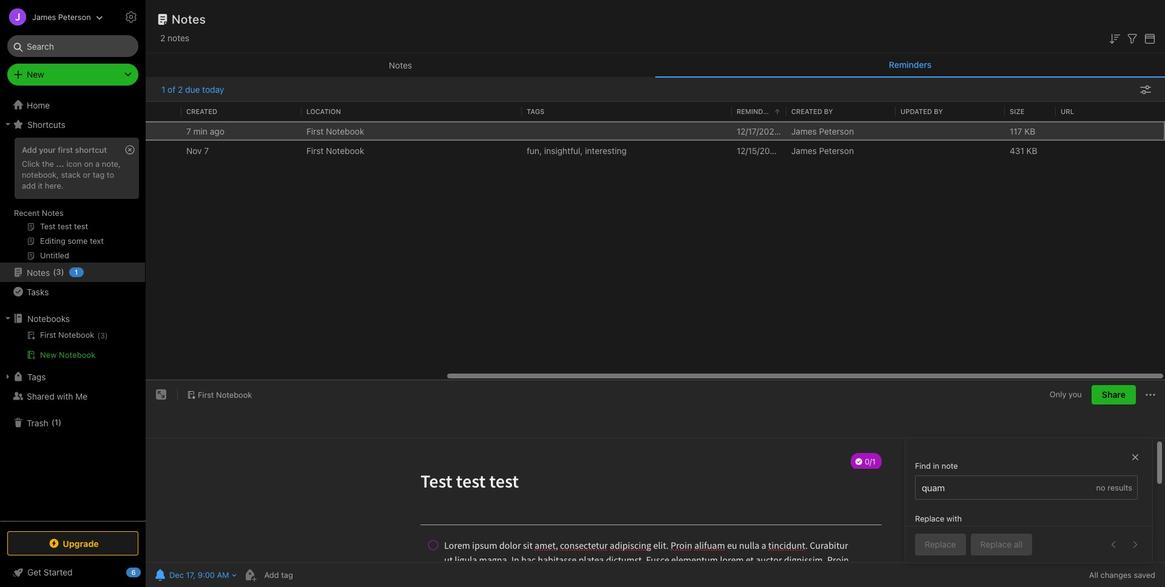 Task type: vqa. For each thing, say whether or not it's contained in the screenshot.
Calendar Event icon
no



Task type: describe. For each thing, give the bounding box(es) containing it.
add your first shortcut
[[22, 145, 107, 155]]

group containing add your first shortcut
[[0, 134, 145, 268]]

12/17/2023, 09:00 am
[[737, 126, 823, 136]]

click the ...
[[22, 159, 64, 169]]

you
[[1069, 390, 1082, 400]]

recent notes
[[14, 208, 64, 218]]

no
[[1097, 483, 1106, 493]]

0 vertical spatial first notebook
[[307, 126, 364, 136]]

interesting
[[585, 145, 627, 156]]

notes
[[168, 33, 189, 43]]

home link
[[0, 95, 146, 115]]

tasks
[[27, 287, 49, 297]]

saved
[[1134, 571, 1156, 580]]

with for replace
[[947, 514, 962, 524]]

1 vertical spatial first
[[307, 145, 324, 156]]

or
[[83, 170, 91, 180]]

shared with me
[[27, 391, 88, 402]]

tag
[[93, 170, 105, 180]]

grid grid containing created
[[61, 102, 1165, 121]]

new notebook
[[40, 350, 96, 360]]

share button
[[1092, 385, 1136, 405]]

started
[[44, 568, 73, 578]]

by for created by
[[824, 107, 833, 115]]

to
[[107, 170, 114, 180]]

the
[[42, 159, 54, 169]]

reminder
[[737, 107, 772, 115]]

note
[[942, 461, 958, 471]]

in
[[933, 461, 940, 471]]

fun, insightful, interesting
[[527, 145, 627, 156]]

1 horizontal spatial tags
[[527, 107, 545, 115]]

today
[[202, 84, 224, 95]]

click to collapse image
[[141, 565, 150, 580]]

...
[[56, 159, 64, 169]]

12/15/2023, 09:00 am
[[737, 145, 824, 156]]

url
[[1061, 107, 1074, 115]]

431 kb
[[1010, 145, 1038, 156]]

replace for replace
[[925, 540, 956, 550]]

am for 12/17/2023, 09:00 am
[[810, 126, 823, 136]]

reminder options image
[[1141, 85, 1152, 95]]

1 for 1 of 2 due today
[[161, 84, 165, 95]]

no results
[[1097, 483, 1133, 493]]

09:00 for 12/15/2023,
[[785, 145, 808, 156]]

117 kb
[[1010, 126, 1036, 136]]

find
[[915, 461, 931, 471]]

View options field
[[1140, 30, 1158, 46]]

1 vertical spatial first notebook
[[307, 145, 364, 156]]

1 inside trash ( 1 )
[[55, 418, 58, 427]]

new for new
[[27, 69, 44, 80]]

first inside button
[[198, 390, 214, 400]]

icon
[[66, 159, 82, 169]]

changes
[[1101, 571, 1132, 580]]

grid grid containing 7 min ago
[[61, 121, 1165, 381]]

shortcuts
[[27, 119, 65, 130]]

notes button
[[146, 53, 656, 78]]

0 vertical spatial first
[[307, 126, 324, 136]]

tasks button
[[0, 282, 145, 302]]

1 vertical spatial peterson
[[819, 126, 854, 136]]

9:00
[[198, 571, 215, 580]]

reminders
[[889, 59, 932, 70]]

it
[[38, 181, 43, 190]]

new notebook group
[[0, 328, 145, 367]]

created by
[[792, 107, 833, 115]]

1 for 1
[[75, 268, 78, 276]]

replace for replace with
[[915, 514, 945, 524]]

home
[[27, 100, 50, 110]]

a
[[95, 159, 100, 169]]

notebook inside first notebook button
[[216, 390, 252, 400]]

replace all
[[981, 540, 1023, 550]]

tags inside button
[[27, 372, 46, 382]]

all
[[1090, 571, 1099, 580]]

nov
[[186, 145, 202, 156]]

( 3 )
[[97, 331, 108, 341]]

1 vertical spatial 2
[[178, 84, 183, 95]]

2 vertical spatial peterson
[[819, 145, 854, 156]]

due
[[185, 84, 200, 95]]

trash
[[27, 418, 48, 428]]

all
[[1014, 540, 1023, 550]]

of
[[168, 84, 176, 95]]

117
[[1010, 126, 1023, 136]]

new for new notebook
[[40, 350, 57, 360]]

) for notes
[[61, 267, 64, 277]]

only you
[[1050, 390, 1082, 400]]

0 vertical spatial 2
[[160, 33, 165, 43]]

note window element
[[146, 381, 1165, 588]]

replace with
[[915, 514, 962, 524]]

am for 12/15/2023, 09:00 am
[[811, 145, 824, 156]]

upgrade
[[63, 539, 99, 549]]

get started
[[27, 568, 73, 578]]

Note Editor text field
[[146, 439, 1165, 563]]

click
[[22, 159, 40, 169]]

Edit reminder field
[[152, 567, 238, 584]]

431
[[1010, 145, 1025, 156]]

on
[[84, 159, 93, 169]]

Account field
[[0, 5, 103, 29]]

here.
[[45, 181, 63, 190]]

2 notes
[[160, 33, 189, 43]]

notebook,
[[22, 170, 59, 180]]



Task type: locate. For each thing, give the bounding box(es) containing it.
replace inside button
[[981, 540, 1012, 550]]

first notebook button
[[183, 387, 256, 404]]

with inside note window element
[[947, 514, 962, 524]]

notes ( 3 )
[[27, 267, 64, 278]]

1 up tasks button
[[75, 268, 78, 276]]

1 horizontal spatial with
[[947, 514, 962, 524]]

Reminder options field
[[1136, 82, 1153, 97]]

james up search text field
[[32, 12, 56, 22]]

add tag image
[[243, 568, 257, 583]]

0 vertical spatial 09:00
[[784, 126, 808, 136]]

group
[[0, 134, 145, 268]]

dec
[[169, 571, 184, 580]]

1 vertical spatial (
[[97, 331, 100, 341]]

) for trash
[[58, 418, 61, 427]]

dec 17, 9:00 am button
[[152, 567, 230, 584]]

1 left the of
[[161, 84, 165, 95]]

1 horizontal spatial created
[[792, 107, 823, 115]]

0 vertical spatial (
[[53, 267, 56, 277]]

0 vertical spatial am
[[810, 126, 823, 136]]

find in note
[[915, 461, 958, 471]]

tags up shared
[[27, 372, 46, 382]]

notes inside notes ( 3 )
[[27, 267, 50, 278]]

tags
[[527, 107, 545, 115], [27, 372, 46, 382]]

insightful,
[[544, 145, 583, 156]]

date
[[774, 107, 791, 115]]

first notebook inside first notebook button
[[198, 390, 252, 400]]

new inside "button"
[[40, 350, 57, 360]]

tab list containing reminders
[[146, 53, 1165, 78]]

share
[[1102, 390, 1126, 400]]

close image
[[1130, 452, 1142, 464]]

17,
[[186, 571, 196, 580]]

add
[[22, 181, 36, 190]]

2 grid grid from the top
[[61, 121, 1165, 381]]

kb
[[1025, 126, 1036, 136], [1027, 145, 1038, 156]]

2 created from the left
[[792, 107, 823, 115]]

1 vertical spatial )
[[105, 331, 108, 341]]

( inside notes ( 3 )
[[53, 267, 56, 277]]

0 vertical spatial kb
[[1025, 126, 1036, 136]]

1 grid grid from the top
[[61, 102, 1165, 121]]

notes inside group
[[42, 208, 64, 218]]

2 vertical spatial first
[[198, 390, 214, 400]]

add
[[22, 145, 37, 155]]

1 created from the left
[[186, 107, 217, 115]]

0 horizontal spatial 7
[[186, 126, 191, 136]]

09:00 down '12/17/2023, 09:00 am'
[[785, 145, 808, 156]]

2 right the of
[[178, 84, 183, 95]]

peterson inside "account" "field"
[[58, 12, 91, 22]]

james down created by
[[792, 126, 817, 136]]

2 vertical spatial james peterson
[[792, 145, 854, 156]]

2 vertical spatial )
[[58, 418, 61, 427]]

1 vertical spatial 7
[[204, 145, 209, 156]]

shared with me link
[[0, 387, 145, 406]]

( inside trash ( 1 )
[[51, 418, 55, 427]]

1 by from the left
[[824, 107, 833, 115]]

shortcut
[[75, 145, 107, 155]]

james peterson inside "account" "field"
[[32, 12, 91, 22]]

1 vertical spatial james
[[792, 126, 817, 136]]

Search text field
[[16, 35, 130, 57]]

Help and Learning task checklist field
[[0, 563, 146, 583]]

1 vertical spatial james peterson
[[792, 126, 854, 136]]

1 horizontal spatial 2
[[178, 84, 183, 95]]

( inside new notebook group
[[97, 331, 100, 341]]

created right date at right top
[[792, 107, 823, 115]]

2 horizontal spatial 1
[[161, 84, 165, 95]]

your
[[39, 145, 56, 155]]

1 vertical spatial new
[[40, 350, 57, 360]]

1 vertical spatial kb
[[1027, 145, 1038, 156]]

1 of 2 due today
[[161, 84, 224, 95]]

all changes saved
[[1090, 571, 1156, 580]]

kb right 431
[[1027, 145, 1038, 156]]

0 vertical spatial 1
[[161, 84, 165, 95]]

Sort options field
[[1108, 30, 1122, 46]]

) right trash
[[58, 418, 61, 427]]

) inside new notebook group
[[105, 331, 108, 341]]

0 horizontal spatial 3
[[56, 267, 61, 277]]

replace all button
[[971, 534, 1033, 556]]

( down the notebooks link
[[97, 331, 100, 341]]

Add filters field
[[1125, 30, 1140, 46]]

1 vertical spatial 09:00
[[785, 145, 808, 156]]

None search field
[[16, 35, 130, 57]]

replace button
[[915, 534, 966, 556]]

expand tags image
[[3, 372, 13, 382]]

0 horizontal spatial created
[[186, 107, 217, 115]]

1 horizontal spatial 1
[[75, 268, 78, 276]]

notebooks link
[[0, 309, 145, 328]]

0 vertical spatial 3
[[56, 267, 61, 277]]

james peterson
[[32, 12, 91, 22], [792, 126, 854, 136], [792, 145, 854, 156]]

james
[[32, 12, 56, 22], [792, 126, 817, 136], [792, 145, 817, 156]]

created
[[186, 107, 217, 115], [792, 107, 823, 115]]

reminder date
[[737, 107, 791, 115]]

1 horizontal spatial by
[[934, 107, 943, 115]]

kb for 117 kb
[[1025, 126, 1036, 136]]

with for shared
[[57, 391, 73, 402]]

2 vertical spatial 1
[[55, 418, 58, 427]]

james inside "account" "field"
[[32, 12, 56, 22]]

09:00 down date at right top
[[784, 126, 808, 136]]

1 vertical spatial 3
[[100, 331, 105, 341]]

replace up replace "button"
[[915, 514, 945, 524]]

1 right trash
[[55, 418, 58, 427]]

stack
[[61, 170, 81, 180]]

first
[[58, 145, 73, 155]]

more actions image
[[1144, 388, 1158, 402]]

) inside notes ( 3 )
[[61, 267, 64, 277]]

7
[[186, 126, 191, 136], [204, 145, 209, 156]]

6
[[131, 569, 136, 577]]

notebook inside new notebook "button"
[[59, 350, 96, 360]]

by right updated on the right of page
[[934, 107, 943, 115]]

grid grid
[[61, 102, 1165, 121], [61, 121, 1165, 381]]

tags button
[[0, 367, 145, 387]]

settings image
[[124, 10, 138, 24]]

column header
[[66, 107, 177, 117]]

am
[[810, 126, 823, 136], [811, 145, 824, 156], [217, 571, 229, 580]]

3 down the notebooks link
[[100, 331, 105, 341]]

1 horizontal spatial 7
[[204, 145, 209, 156]]

0 horizontal spatial with
[[57, 391, 73, 402]]

with left me
[[57, 391, 73, 402]]

2 left notes
[[160, 33, 165, 43]]

location
[[307, 107, 341, 115]]

upgrade button
[[7, 532, 138, 556]]

2
[[160, 33, 165, 43], [178, 84, 183, 95]]

tree containing home
[[0, 95, 146, 521]]

2 vertical spatial first notebook
[[198, 390, 252, 400]]

notes inside notes button
[[389, 60, 412, 70]]

) inside trash ( 1 )
[[58, 418, 61, 427]]

7 right 'nov'
[[204, 145, 209, 156]]

peterson
[[58, 12, 91, 22], [819, 126, 854, 136], [819, 145, 854, 156]]

Add tag field
[[263, 570, 354, 581]]

2 by from the left
[[934, 107, 943, 115]]

More actions field
[[1144, 385, 1158, 405]]

notes
[[172, 12, 206, 26], [389, 60, 412, 70], [42, 208, 64, 218], [27, 267, 50, 278]]

size
[[1010, 107, 1025, 115]]

with up replace "button"
[[947, 514, 962, 524]]

updated by
[[901, 107, 943, 115]]

( for trash
[[51, 418, 55, 427]]

( right trash
[[51, 418, 55, 427]]

am inside popup button
[[217, 571, 229, 580]]

0 vertical spatial james
[[32, 12, 56, 22]]

0 vertical spatial with
[[57, 391, 73, 402]]

0 horizontal spatial by
[[824, 107, 833, 115]]

09:00
[[784, 126, 808, 136], [785, 145, 808, 156]]

new up home
[[27, 69, 44, 80]]

3 inside notes ( 3 )
[[56, 267, 61, 277]]

( for notes
[[53, 267, 56, 277]]

2 vertical spatial am
[[217, 571, 229, 580]]

dec 17, 9:00 am
[[169, 571, 229, 580]]

replace for replace all
[[981, 540, 1012, 550]]

12/17/2023,
[[737, 126, 782, 136]]

created for created
[[186, 107, 217, 115]]

1 vertical spatial tags
[[27, 372, 46, 382]]

me
[[75, 391, 88, 402]]

nov 7
[[186, 145, 209, 156]]

09:00 for 12/17/2023,
[[784, 126, 808, 136]]

tab list
[[146, 53, 1165, 78]]

0 horizontal spatial 2
[[160, 33, 165, 43]]

0 vertical spatial )
[[61, 267, 64, 277]]

new up tags button
[[40, 350, 57, 360]]

replace down the replace with
[[925, 540, 956, 550]]

expand notebooks image
[[3, 314, 13, 324]]

0 vertical spatial james peterson
[[32, 12, 91, 22]]

james down '12/17/2023, 09:00 am'
[[792, 145, 817, 156]]

3 up tasks button
[[56, 267, 61, 277]]

note,
[[102, 159, 121, 169]]

created for created by
[[792, 107, 823, 115]]

notebook
[[326, 126, 364, 136], [326, 145, 364, 156], [59, 350, 96, 360], [216, 390, 252, 400]]

3 inside new notebook group
[[100, 331, 105, 341]]

new notebook button
[[0, 348, 145, 362]]

add filters image
[[1125, 31, 1140, 46]]

1 vertical spatial am
[[811, 145, 824, 156]]

0 vertical spatial new
[[27, 69, 44, 80]]

fun,
[[527, 145, 542, 156]]

tree
[[0, 95, 146, 521]]

by for updated by
[[934, 107, 943, 115]]

updated
[[901, 107, 932, 115]]

reminders button
[[656, 53, 1165, 78]]

) up tasks button
[[61, 267, 64, 277]]

kb right 117
[[1025, 126, 1036, 136]]

( up tasks button
[[53, 267, 56, 277]]

trash ( 1 )
[[27, 418, 61, 428]]

0 vertical spatial tags
[[527, 107, 545, 115]]

0 horizontal spatial 1
[[55, 418, 58, 427]]

7 left min
[[186, 126, 191, 136]]

new inside popup button
[[27, 69, 44, 80]]

new button
[[7, 64, 138, 86]]

0 horizontal spatial tags
[[27, 372, 46, 382]]

ago
[[210, 126, 225, 136]]

kb for 431 kb
[[1027, 145, 1038, 156]]

min
[[193, 126, 208, 136]]

only
[[1050, 390, 1067, 400]]

results
[[1108, 483, 1133, 493]]

shared
[[27, 391, 54, 402]]

) down the notebooks link
[[105, 331, 108, 341]]

shortcuts button
[[0, 115, 145, 134]]

tags up fun,
[[527, 107, 545, 115]]

2 vertical spatial (
[[51, 418, 55, 427]]

)
[[61, 267, 64, 277], [105, 331, 108, 341], [58, 418, 61, 427]]

0 vertical spatial peterson
[[58, 12, 91, 22]]

0 vertical spatial 7
[[186, 126, 191, 136]]

by right date at right top
[[824, 107, 833, 115]]

(
[[53, 267, 56, 277], [97, 331, 100, 341], [51, 418, 55, 427]]

new
[[27, 69, 44, 80], [40, 350, 57, 360]]

1 horizontal spatial 3
[[100, 331, 105, 341]]

1 vertical spatial with
[[947, 514, 962, 524]]

replace left all
[[981, 540, 1012, 550]]

recent
[[14, 208, 40, 218]]

with
[[57, 391, 73, 402], [947, 514, 962, 524]]

1 vertical spatial 1
[[75, 268, 78, 276]]

2 vertical spatial james
[[792, 145, 817, 156]]

expand note image
[[154, 388, 169, 402]]

created up min
[[186, 107, 217, 115]]

replace inside "button"
[[925, 540, 956, 550]]

Find in note text field
[[921, 477, 1097, 500]]



